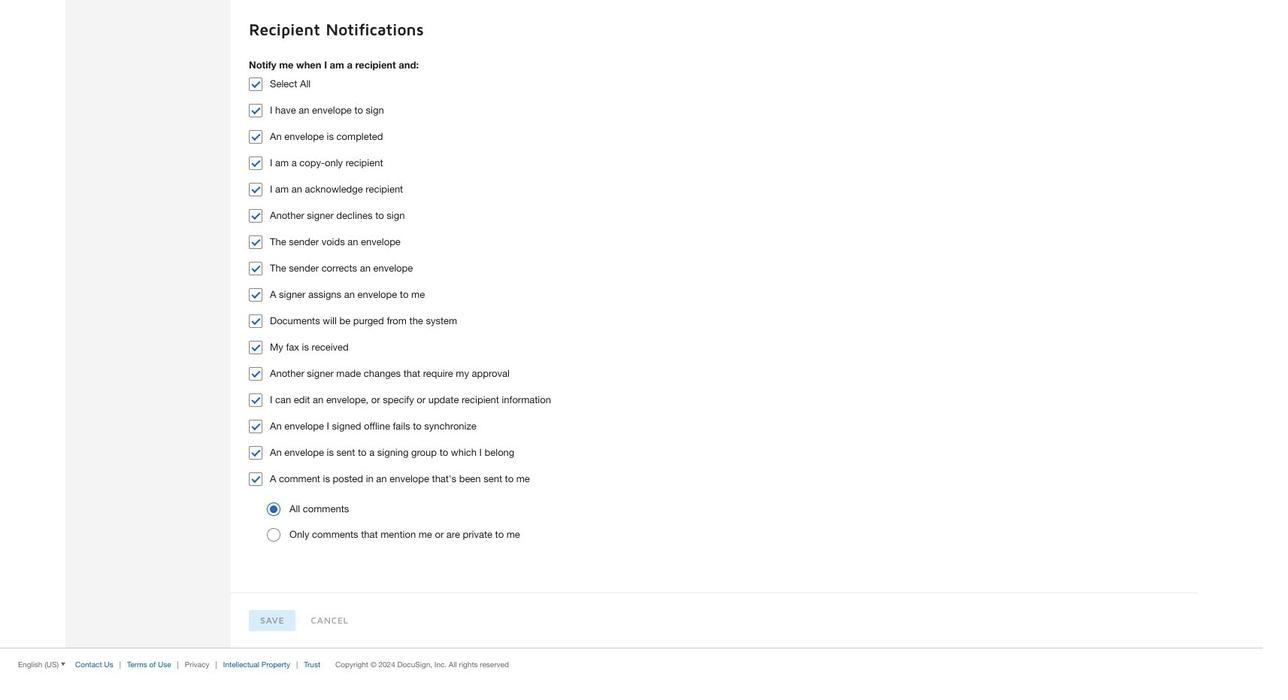 Task type: locate. For each thing, give the bounding box(es) containing it.
option group
[[267, 502, 1180, 544]]



Task type: vqa. For each thing, say whether or not it's contained in the screenshot.
option group
yes



Task type: describe. For each thing, give the bounding box(es) containing it.
secondary navigation region
[[65, 0, 231, 647]]

more info region
[[0, 647, 1264, 680]]



